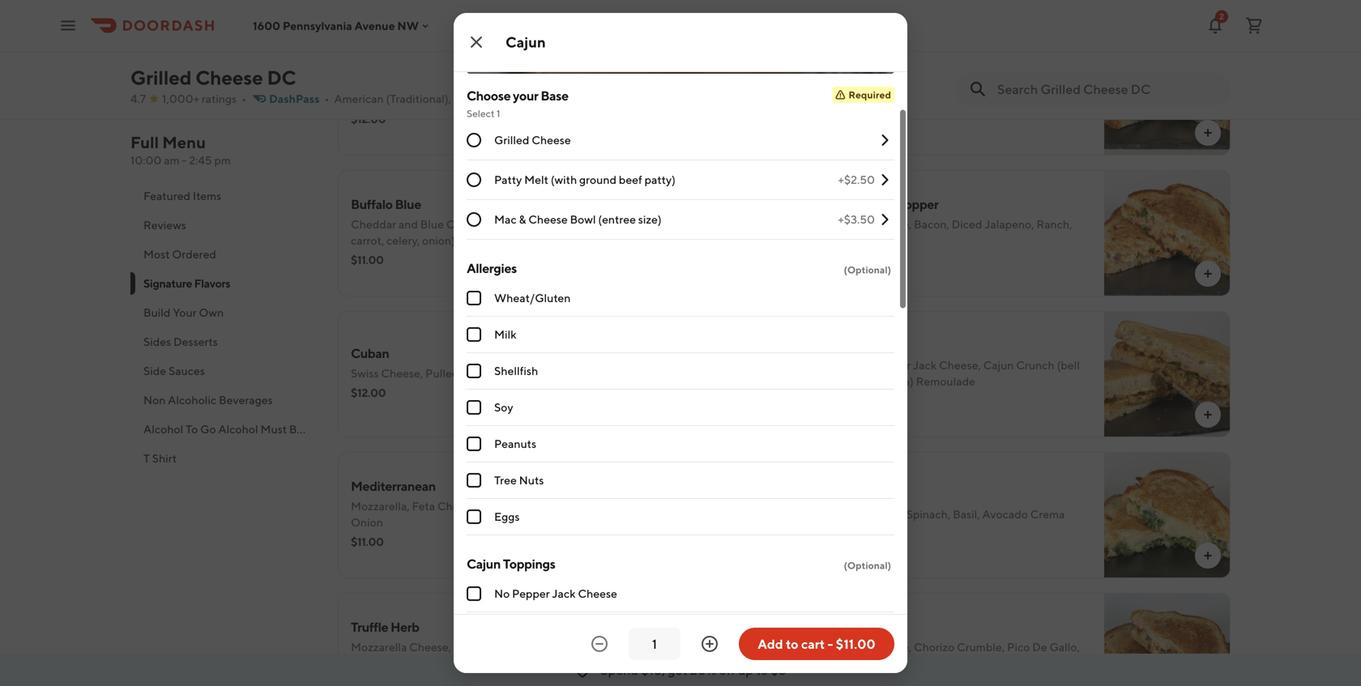 Task type: vqa. For each thing, say whether or not it's contained in the screenshot.
Green Goddess image
yes



Task type: locate. For each thing, give the bounding box(es) containing it.
and inside bacon jalapeno popper pepper jack cheese, bacon, diced jalapeno, ranch, and hot sauce
[[804, 234, 823, 247]]

1 vertical spatial pulled
[[425, 367, 459, 380]]

pepper inside bacon jalapeno popper pepper jack cheese, bacon, diced jalapeno, ranch, and hot sauce
[[804, 218, 842, 231]]

cajun
[[506, 33, 546, 51], [804, 337, 838, 353], [983, 359, 1014, 372], [467, 556, 501, 572]]

pork,
[[563, 77, 590, 90], [461, 367, 488, 380]]

item
[[467, 423, 491, 436]]

0 horizontal spatial crema
[[852, 657, 887, 670]]

cajun left (bell on the bottom of page
[[983, 359, 1014, 372]]

grilled for grilled cheese
[[494, 133, 529, 147]]

grilled down 1
[[494, 133, 529, 147]]

get
[[668, 662, 687, 678]]

0 vertical spatial celery,
[[387, 234, 420, 247]]

0 vertical spatial basil,
[[1048, 77, 1075, 90]]

cheese, left pizza
[[937, 77, 979, 90]]

sauce down mac & cheese bowl (entree size) on the top left of the page
[[539, 234, 571, 247]]

basil,
[[1048, 77, 1075, 90], [953, 508, 980, 521]]

diced inside mediterranean mozzarella, feta cheese, spinach, tomato, diced red onion $11.00
[[572, 500, 603, 513]]

(optional) for allergies
[[844, 264, 891, 276]]

t shirt button
[[130, 444, 318, 473]]

0 vertical spatial to
[[786, 636, 799, 652]]

bowl
[[570, 213, 596, 226]]

pulled inside cuban swiss cheese, pulled pork, diced pickles, mustard $12.00
[[425, 367, 459, 380]]

0 horizontal spatial mac
[[494, 213, 517, 226]]

pork, up soy option at the bottom left of the page
[[461, 367, 488, 380]]

jalapeno
[[842, 196, 894, 212]]

$12.00 down chees,
[[351, 112, 386, 126]]

0 vertical spatial add item to cart image
[[1202, 126, 1215, 139]]

purchased
[[306, 423, 361, 436]]

0 vertical spatial mac
[[592, 77, 615, 90]]

choose your base select 1
[[467, 88, 569, 119]]

pm
[[214, 154, 231, 167]]

2 (optional) from the top
[[844, 560, 891, 571]]

crunch left (bell on the bottom of page
[[1016, 359, 1055, 372]]

southwest image
[[1104, 593, 1231, 686]]

southwest
[[804, 619, 865, 635]]

soy
[[494, 401, 513, 414]]

$11.00 down "carrot," on the top of the page
[[351, 253, 384, 267]]

1 vertical spatial (optional)
[[844, 560, 891, 571]]

swiss
[[351, 367, 379, 380]]

cajun right close cajun image on the top left
[[506, 33, 546, 51]]

0 vertical spatial pulled
[[528, 77, 561, 90]]

pork, inside cheddar cheese, diced jalapeno, pulled pork, mac and chees, bbq sauce $12.00
[[563, 77, 590, 90]]

1 vertical spatial -
[[828, 636, 833, 652]]

ordered
[[172, 248, 216, 261]]

1 horizontal spatial to
[[786, 636, 799, 652]]

mac left &
[[494, 213, 517, 226]]

side
[[143, 364, 166, 378]]

and inside cheddar cheese, diced jalapeno, pulled pork, mac and chees, bbq sauce $12.00
[[617, 77, 637, 90]]

1 vertical spatial avocado
[[804, 657, 850, 670]]

alcohol
[[143, 423, 183, 436], [218, 423, 258, 436]]

jack up remoulade
[[913, 359, 937, 372]]

0 horizontal spatial pork,
[[461, 367, 488, 380]]

celery, inside cajun cheddar and pepper jack cheese, cajun crunch (bell pepper, celery, onion) remoulade
[[845, 375, 879, 388]]

0 vertical spatial blue
[[395, 196, 421, 212]]

jalapeno, left ranch,
[[985, 218, 1034, 231]]

spinach, inside green goddess mozzarella cheese, spinach, basil, avocado crema
[[907, 508, 951, 521]]

cheese, inside southwest pepper jack cheese, chorizo crumble, pico de gallo, avocado crema
[[870, 641, 912, 654]]

cajun inside group
[[467, 556, 501, 572]]

- right cart at the bottom
[[828, 636, 833, 652]]

pico
[[1007, 641, 1030, 654]]

crunch for blue
[[530, 218, 569, 231]]

0 vertical spatial cheddar
[[351, 77, 396, 90]]

1 vertical spatial pork,
[[461, 367, 488, 380]]

hot down &
[[517, 234, 537, 247]]

2 add item to cart image from the top
[[1202, 549, 1215, 562]]

spinach,
[[482, 500, 526, 513], [907, 508, 951, 521], [564, 641, 608, 654]]

bacon
[[804, 196, 840, 212]]

1 vertical spatial blue
[[420, 218, 444, 231]]

pepper down bacon
[[804, 218, 842, 231]]

pepper inside cajun cheddar and pepper jack cheese, cajun crunch (bell pepper, celery, onion) remoulade
[[873, 359, 911, 372]]

add item to cart image
[[1202, 126, 1215, 139], [1202, 408, 1215, 421]]

1 truffle from the top
[[351, 619, 388, 635]]

pulled up 0.2
[[528, 77, 561, 90]]

spinach, for green goddess
[[907, 508, 951, 521]]

$12.00
[[351, 112, 386, 126], [351, 386, 386, 399]]

cajun image
[[1104, 311, 1231, 438]]

celery, right "carrot," on the top of the page
[[387, 234, 420, 247]]

and inside mozzarella and parmesan cheese, pizza sauce, basil, dried oregano
[[862, 77, 882, 90]]

0 horizontal spatial hot
[[517, 234, 537, 247]]

mozzarella inside green goddess mozzarella cheese, spinach, basil, avocado crema
[[804, 508, 860, 521]]

1 horizontal spatial spinach,
[[564, 641, 608, 654]]

1 (optional) from the top
[[844, 264, 891, 276]]

$12.00 inside cuban swiss cheese, pulled pork, diced pickles, mustard $12.00
[[351, 386, 386, 399]]

mozzarella for goddess
[[804, 508, 860, 521]]

celery, left onion)
[[845, 375, 879, 388]]

+$2.50
[[838, 173, 875, 186]]

0 vertical spatial (optional)
[[844, 264, 891, 276]]

$11.00 down southwest
[[836, 636, 876, 652]]

pepper right no
[[512, 587, 550, 600]]

1 horizontal spatial basil,
[[1048, 77, 1075, 90]]

1 add item to cart image from the top
[[1202, 126, 1215, 139]]

herb
[[391, 619, 419, 635], [387, 657, 413, 670]]

sauce down +$3.50
[[847, 234, 879, 247]]

0 vertical spatial pork,
[[563, 77, 590, 90]]

crunch inside buffalo blue cheddar and blue cheese, buffalo crunch (diced carrot, celery, onion), ranch and hot sauce $11.00
[[530, 218, 569, 231]]

(optional)
[[844, 264, 891, 276], [844, 560, 891, 571]]

diced right shellfish option
[[490, 367, 521, 380]]

mac right base in the left of the page
[[592, 77, 615, 90]]

1 vertical spatial add item to cart image
[[1202, 408, 1215, 421]]

cheese, up the (traditional),
[[399, 77, 441, 90]]

0 horizontal spatial -
[[182, 154, 187, 167]]

$11.00 down onion on the left bottom of the page
[[351, 535, 384, 549]]

buffalo up ranch
[[491, 218, 528, 231]]

• left american
[[325, 92, 329, 105]]

0 horizontal spatial alcohol
[[143, 423, 183, 436]]

1 horizontal spatial grilled
[[494, 133, 529, 147]]

1 vertical spatial herb
[[387, 657, 413, 670]]

1 horizontal spatial -
[[828, 636, 833, 652]]

cheddar up the "pepper,"
[[804, 359, 849, 372]]

diced left red
[[572, 500, 603, 513]]

pepper,
[[804, 375, 843, 388]]

pennsylvania
[[283, 19, 352, 32]]

celery, inside buffalo blue cheddar and blue cheese, buffalo crunch (diced carrot, celery, onion), ranch and hot sauce $11.00
[[387, 234, 420, 247]]

add to cart - $11.00 button
[[739, 628, 895, 660]]

1 $12.00 from the top
[[351, 112, 386, 126]]

crunch inside cajun cheddar and pepper jack cheese, cajun crunch (bell pepper, celery, onion) remoulade
[[1016, 359, 1055, 372]]

2 hot from the left
[[826, 234, 845, 247]]

avenue
[[355, 19, 395, 32]]

20%
[[690, 662, 717, 678]]

2 vertical spatial cheddar
[[804, 359, 849, 372]]

mozzarella inside mozzarella and parmesan cheese, pizza sauce, basil, dried oregano
[[804, 77, 860, 90]]

items
[[193, 189, 221, 203]]

avocado inside southwest pepper jack cheese, chorizo crumble, pico de gallo, avocado crema
[[804, 657, 850, 670]]

0 horizontal spatial crunch
[[530, 218, 569, 231]]

increase quantity by 1 image
[[700, 634, 720, 654]]

cheese, inside bacon jalapeno popper pepper jack cheese, bacon, diced jalapeno, ranch, and hot sauce
[[870, 218, 912, 231]]

jack down southwest
[[844, 641, 867, 654]]

jalapeno, inside cheddar cheese, diced jalapeno, pulled pork, mac and chees, bbq sauce $12.00
[[476, 77, 525, 90]]

$11.00 down green
[[804, 527, 837, 540]]

pork, up mi
[[563, 77, 590, 90]]

0 horizontal spatial spinach,
[[482, 500, 526, 513]]

pepper up onion)
[[873, 359, 911, 372]]

0.2
[[533, 92, 550, 105]]

1 vertical spatial cheddar
[[351, 218, 396, 231]]

cheese inside "cajun toppings" group
[[578, 587, 617, 600]]

- right am
[[182, 154, 187, 167]]

0 vertical spatial -
[[182, 154, 187, 167]]

1 vertical spatial mac
[[494, 213, 517, 226]]

cheese, up ranch
[[446, 218, 488, 231]]

1 horizontal spatial pork,
[[563, 77, 590, 90]]

popper
[[897, 196, 939, 212]]

(optional) down +$3.50
[[844, 264, 891, 276]]

cheese, right swiss
[[381, 367, 423, 380]]

notification bell image
[[1206, 16, 1225, 35]]

your
[[173, 306, 197, 319]]

cuban
[[351, 346, 389, 361]]

0 vertical spatial truffle
[[351, 619, 388, 635]]

1 vertical spatial celery,
[[845, 375, 879, 388]]

Wheat/Gluten checkbox
[[467, 291, 481, 305]]

to right up
[[756, 662, 768, 678]]

signature flavors
[[143, 277, 230, 290]]

1 vertical spatial to
[[756, 662, 768, 678]]

1 vertical spatial basil,
[[953, 508, 980, 521]]

mozzarella and parmesan cheese, pizza sauce, basil, dried oregano
[[804, 77, 1075, 106]]

0 horizontal spatial to
[[756, 662, 768, 678]]

cart
[[801, 636, 825, 652]]

1 vertical spatial jalapeno,
[[985, 218, 1034, 231]]

1 horizontal spatial jalapeno,
[[985, 218, 1034, 231]]

alcohol right go
[[218, 423, 258, 436]]

allergies group
[[467, 259, 895, 536]]

cheese, up remoulade
[[939, 359, 981, 372]]

0 horizontal spatial avocado
[[804, 657, 850, 670]]

reviews
[[143, 218, 186, 232]]

cheddar inside buffalo blue cheddar and blue cheese, buffalo crunch (diced carrot, celery, onion), ranch and hot sauce $11.00
[[351, 218, 396, 231]]

featured items button
[[130, 182, 318, 211]]

None radio
[[467, 173, 481, 187], [467, 212, 481, 227], [467, 173, 481, 187], [467, 212, 481, 227]]

1 horizontal spatial mac
[[592, 77, 615, 90]]

jack down jalapeno
[[844, 218, 867, 231]]

pulled left shellfish option
[[425, 367, 459, 380]]

1 horizontal spatial crema
[[1030, 508, 1065, 521]]

tree
[[494, 474, 517, 487]]

1 vertical spatial crema
[[852, 657, 887, 670]]

2 horizontal spatial spinach,
[[907, 508, 951, 521]]

diced right bacon,
[[952, 218, 982, 231]]

pepper down southwest
[[804, 641, 842, 654]]

aioli
[[415, 657, 438, 670]]

0 horizontal spatial celery,
[[387, 234, 420, 247]]

herb up aioli
[[391, 619, 419, 635]]

0 vertical spatial mozzarella
[[804, 77, 860, 90]]

cheese, left the chorizo
[[870, 641, 912, 654]]

jack down toppings
[[552, 587, 576, 600]]

build your own
[[143, 306, 224, 319]]

celery, for cheddar
[[845, 375, 879, 388]]

grilled inside choose your base group
[[494, 133, 529, 147]]

alcohol to go alcohol must be purchased w a prepared food item button
[[130, 415, 491, 444]]

0 vertical spatial grilled
[[130, 66, 192, 89]]

beverages
[[219, 393, 273, 407]]

0 vertical spatial $12.00
[[351, 112, 386, 126]]

1 vertical spatial buffalo
[[491, 218, 528, 231]]

cheese, down tree nuts checkbox
[[437, 500, 480, 513]]

hot
[[517, 234, 537, 247], [826, 234, 845, 247]]

1 vertical spatial truffle
[[351, 657, 384, 670]]

avocado
[[982, 508, 1028, 521], [804, 657, 850, 670]]

diced inside bacon jalapeno popper pepper jack cheese, bacon, diced jalapeno, ranch, and hot sauce
[[952, 218, 982, 231]]

cheese, inside cheddar cheese, diced jalapeno, pulled pork, mac and chees, bbq sauce $12.00
[[399, 77, 441, 90]]

choose your base group
[[467, 87, 895, 240]]

cheese
[[195, 66, 263, 89], [532, 133, 571, 147], [528, 213, 568, 226], [578, 587, 617, 600]]

add to cart - $11.00
[[758, 636, 876, 652]]

non alcoholic beverages button
[[130, 386, 318, 415]]

(optional) down 85%
[[844, 560, 891, 571]]

1,000+ ratings •
[[162, 92, 246, 105]]

goddess
[[842, 487, 893, 502]]

jalapeno, up sandwiches at top left
[[476, 77, 525, 90]]

sauce inside cheddar cheese, diced jalapeno, pulled pork, mac and chees, bbq sauce $12.00
[[416, 93, 448, 106]]

0 horizontal spatial sauce
[[416, 93, 448, 106]]

0 vertical spatial crunch
[[530, 218, 569, 231]]

2 horizontal spatial sauce
[[847, 234, 879, 247]]

1 vertical spatial grilled
[[494, 133, 529, 147]]

crunch
[[530, 218, 569, 231], [1016, 359, 1055, 372]]

buffalo up "carrot," on the top of the page
[[351, 196, 393, 212]]

• right ratings
[[242, 92, 246, 105]]

1 horizontal spatial avocado
[[982, 508, 1028, 521]]

crema inside southwest pepper jack cheese, chorizo crumble, pico de gallo, avocado crema
[[852, 657, 887, 670]]

herb left aioli
[[387, 657, 413, 670]]

add item to cart image
[[1202, 267, 1215, 280], [1202, 549, 1215, 562]]

dried
[[804, 93, 833, 106]]

bacon jalapeno popper image
[[1104, 170, 1231, 297]]

1 horizontal spatial sauce
[[539, 234, 571, 247]]

1 horizontal spatial crunch
[[1016, 359, 1055, 372]]

cajun toppings
[[467, 556, 555, 572]]

cheddar up "carrot," on the top of the page
[[351, 218, 396, 231]]

t shirt
[[143, 452, 177, 465]]

1 horizontal spatial alcohol
[[218, 423, 258, 436]]

cheddar up chees,
[[351, 77, 396, 90]]

cajun up no pepper jack cheese option
[[467, 556, 501, 572]]

cheese up the decrease quantity by 1 icon
[[578, 587, 617, 600]]

grilled up 1,000+
[[130, 66, 192, 89]]

cheese,
[[399, 77, 441, 90], [937, 77, 979, 90], [446, 218, 488, 231], [870, 218, 912, 231], [939, 359, 981, 372], [381, 367, 423, 380], [437, 500, 480, 513], [862, 508, 904, 521], [409, 641, 451, 654], [870, 641, 912, 654]]

2 truffle from the top
[[351, 657, 384, 670]]

0 vertical spatial jalapeno,
[[476, 77, 525, 90]]

0 vertical spatial avocado
[[982, 508, 1028, 521]]

$12.00 down swiss
[[351, 386, 386, 399]]

-
[[182, 154, 187, 167], [828, 636, 833, 652]]

green goddess mozzarella cheese, spinach, basil, avocado crema
[[804, 487, 1065, 521]]

0 vertical spatial add item to cart image
[[1202, 267, 1215, 280]]

spend $15, get 20% off up to $5
[[601, 662, 787, 678]]

side sauces
[[143, 364, 205, 378]]

onion)
[[881, 375, 914, 388]]

1 vertical spatial mozzarella
[[804, 508, 860, 521]]

0 horizontal spatial jalapeno,
[[476, 77, 525, 90]]

pepper
[[804, 218, 842, 231], [873, 359, 911, 372], [512, 587, 550, 600], [804, 641, 842, 654]]

1 add item to cart image from the top
[[1202, 267, 1215, 280]]

sauce right bbq
[[416, 93, 448, 106]]

(optional) inside allergies group
[[844, 264, 891, 276]]

cheddar
[[351, 77, 396, 90], [351, 218, 396, 231], [804, 359, 849, 372]]

tomato,
[[528, 500, 570, 513]]

buffalo
[[351, 196, 393, 212], [491, 218, 528, 231]]

1 vertical spatial $12.00
[[351, 386, 386, 399]]

cajun cheddar and pepper jack cheese, cajun crunch (bell pepper, celery, onion) remoulade
[[804, 337, 1080, 388]]

hot down +$3.50
[[826, 234, 845, 247]]

2 add item to cart image from the top
[[1202, 408, 1215, 421]]

cajun up the "pepper,"
[[804, 337, 838, 353]]

diced up american (traditional), sandwiches • 0.2 mi
[[443, 77, 473, 90]]

to left cart at the bottom
[[786, 636, 799, 652]]

cheese, down jalapeno
[[870, 218, 912, 231]]

mozzarella inside truffle herb mozzarella cheese, roasted mushrooms, spinach, truffle herb aioli
[[351, 641, 407, 654]]

$15,
[[641, 662, 665, 678]]

1 horizontal spatial hot
[[826, 234, 845, 247]]

0 horizontal spatial basil,
[[953, 508, 980, 521]]

0 items, open order cart image
[[1245, 16, 1264, 35]]

tree nuts
[[494, 474, 544, 487]]

crunch right &
[[530, 218, 569, 231]]

(traditional),
[[386, 92, 451, 105]]

menu
[[162, 133, 206, 152]]

pickles,
[[523, 367, 562, 380]]

1 horizontal spatial buffalo
[[491, 218, 528, 231]]

grilled for grilled cheese dc
[[130, 66, 192, 89]]

spinach, inside mediterranean mozzarella, feta cheese, spinach, tomato, diced red onion $11.00
[[482, 500, 526, 513]]

1 hot from the left
[[517, 234, 537, 247]]

0 horizontal spatial pulled
[[425, 367, 459, 380]]

$12.00 inside cheddar cheese, diced jalapeno, pulled pork, mac and chees, bbq sauce $12.00
[[351, 112, 386, 126]]

w
[[363, 423, 375, 436]]

cheese, up aioli
[[409, 641, 451, 654]]

reuben image
[[651, 0, 778, 15]]

alcohol left to
[[143, 423, 183, 436]]

select
[[467, 108, 495, 119]]

1 horizontal spatial celery,
[[845, 375, 879, 388]]

0 vertical spatial crema
[[1030, 508, 1065, 521]]

choose
[[467, 88, 511, 103]]

am
[[164, 154, 180, 167]]

1 vertical spatial crunch
[[1016, 359, 1055, 372]]

- inside full menu 10:00 am - 2:45 pm
[[182, 154, 187, 167]]

0 vertical spatial buffalo
[[351, 196, 393, 212]]

toppings
[[503, 556, 555, 572]]

cheese, up 85% (7) on the bottom of the page
[[862, 508, 904, 521]]

sauce,
[[1011, 77, 1045, 90]]

2 alcohol from the left
[[218, 423, 258, 436]]

2 vertical spatial mozzarella
[[351, 641, 407, 654]]

2 $12.00 from the top
[[351, 386, 386, 399]]

basil, inside green goddess mozzarella cheese, spinach, basil, avocado crema
[[953, 508, 980, 521]]

sauce
[[416, 93, 448, 106], [539, 234, 571, 247], [847, 234, 879, 247]]

1 horizontal spatial pulled
[[528, 77, 561, 90]]

mushrooms,
[[499, 641, 562, 654]]

buffalo blue image
[[651, 170, 778, 297]]

1 vertical spatial add item to cart image
[[1202, 549, 1215, 562]]

build
[[143, 306, 171, 319]]

Item Search search field
[[997, 80, 1218, 98]]

mozzarella for herb
[[351, 641, 407, 654]]

green goddess image
[[1104, 452, 1231, 579]]

pepper inside "cajun toppings" group
[[512, 587, 550, 600]]

$11.00 inside mediterranean mozzarella, feta cheese, spinach, tomato, diced red onion $11.00
[[351, 535, 384, 549]]

grilled cheese
[[494, 133, 571, 147]]

own
[[199, 306, 224, 319]]

crema inside green goddess mozzarella cheese, spinach, basil, avocado crema
[[1030, 508, 1065, 521]]

spinach, inside truffle herb mozzarella cheese, roasted mushrooms, spinach, truffle herb aioli
[[564, 641, 608, 654]]

0 horizontal spatial grilled
[[130, 66, 192, 89]]

(optional) inside "cajun toppings" group
[[844, 560, 891, 571]]



Task type: describe. For each thing, give the bounding box(es) containing it.
full
[[130, 133, 159, 152]]

non alcoholic beverages
[[143, 393, 273, 407]]

chorizo
[[914, 641, 955, 654]]

2:45
[[189, 154, 212, 167]]

most ordered button
[[130, 240, 318, 269]]

Milk checkbox
[[467, 327, 481, 342]]

wheat/gluten
[[494, 291, 571, 305]]

most
[[143, 248, 170, 261]]

onion),
[[422, 234, 458, 247]]

Tree Nuts checkbox
[[467, 473, 481, 488]]

Eggs checkbox
[[467, 510, 481, 524]]

1600 pennsylvania avenue nw button
[[253, 19, 432, 32]]

Current quantity is 1 number field
[[639, 635, 671, 653]]

spinach, for mediterranean
[[482, 500, 526, 513]]

dashpass
[[269, 92, 320, 105]]

ground
[[579, 173, 617, 186]]

to inside button
[[786, 636, 799, 652]]

allergies
[[467, 261, 517, 276]]

hot inside buffalo blue cheddar and blue cheese, buffalo crunch (diced carrot, celery, onion), ranch and hot sauce $11.00
[[517, 234, 537, 247]]

dashpass •
[[269, 92, 329, 105]]

1600
[[253, 19, 280, 32]]

• left 0.2
[[522, 92, 526, 105]]

diced inside cuban swiss cheese, pulled pork, diced pickles, mustard $12.00
[[490, 367, 521, 380]]

- inside add to cart - $11.00 button
[[828, 636, 833, 652]]

avocado inside green goddess mozzarella cheese, spinach, basil, avocado crema
[[982, 508, 1028, 521]]

diced inside cheddar cheese, diced jalapeno, pulled pork, mac and chees, bbq sauce $12.00
[[443, 77, 473, 90]]

add
[[758, 636, 783, 652]]

2
[[1220, 12, 1224, 21]]

add item to cart image for green goddess
[[1202, 549, 1215, 562]]

crunch for cheddar
[[1016, 359, 1055, 372]]

Shellfish checkbox
[[467, 364, 481, 378]]

hot inside bacon jalapeno popper pepper jack cheese, bacon, diced jalapeno, ranch, and hot sauce
[[826, 234, 845, 247]]

cheesesteak image
[[1104, 0, 1231, 15]]

cheese, inside cuban swiss cheese, pulled pork, diced pickles, mustard $12.00
[[381, 367, 423, 380]]

peanuts
[[494, 437, 536, 451]]

american
[[334, 92, 384, 105]]

Grilled Cheese radio
[[467, 133, 481, 147]]

85% (7)
[[863, 527, 901, 540]]

truffle herb image
[[651, 593, 778, 686]]

cheddar inside cajun cheddar and pepper jack cheese, cajun crunch (bell pepper, celery, onion) remoulade
[[804, 359, 849, 372]]

up
[[738, 662, 753, 678]]

(7)
[[888, 527, 901, 540]]

mediterranean image
[[651, 452, 778, 579]]

sauce inside buffalo blue cheddar and blue cheese, buffalo crunch (diced carrot, celery, onion), ranch and hot sauce $11.00
[[539, 234, 571, 247]]

mac inside cheddar cheese, diced jalapeno, pulled pork, mac and chees, bbq sauce $12.00
[[592, 77, 615, 90]]

Peanuts checkbox
[[467, 437, 481, 451]]

0 vertical spatial herb
[[391, 619, 419, 635]]

$11.00 inside add to cart - $11.00 button
[[836, 636, 876, 652]]

ranch,
[[1037, 218, 1072, 231]]

cheese, inside truffle herb mozzarella cheese, roasted mushrooms, spinach, truffle herb aioli
[[409, 641, 451, 654]]

jalapeno, inside bacon jalapeno popper pepper jack cheese, bacon, diced jalapeno, ranch, and hot sauce
[[985, 218, 1034, 231]]

add item to cart image for bacon jalapeno popper
[[1202, 267, 1215, 280]]

carrot,
[[351, 234, 384, 247]]

truffle herb mozzarella cheese, roasted mushrooms, spinach, truffle herb aioli
[[351, 619, 608, 670]]

green
[[804, 487, 840, 502]]

(with
[[551, 173, 577, 186]]

cheese, inside cajun cheddar and pepper jack cheese, cajun crunch (bell pepper, celery, onion) remoulade
[[939, 359, 981, 372]]

cajun dialog
[[454, 0, 908, 686]]

pizza melt image
[[1104, 29, 1231, 156]]

shellfish
[[494, 364, 538, 378]]

your
[[513, 88, 538, 103]]

cuban image
[[651, 311, 778, 438]]

add item to cart image for mozzarella and parmesan cheese, pizza sauce, basil, dried oregano
[[1202, 126, 1215, 139]]

pepper inside southwest pepper jack cheese, chorizo crumble, pico de gallo, avocado crema
[[804, 641, 842, 654]]

mediterranean
[[351, 478, 436, 494]]

(bell
[[1057, 359, 1080, 372]]

feta
[[412, 500, 435, 513]]

basil, inside mozzarella and parmesan cheese, pizza sauce, basil, dried oregano
[[1048, 77, 1075, 90]]

reviews button
[[130, 211, 318, 240]]

• left 85%
[[840, 527, 845, 540]]

$11.00 inside buffalo blue cheddar and blue cheese, buffalo crunch (diced carrot, celery, onion), ranch and hot sauce $11.00
[[351, 253, 384, 267]]

mac & cheese bowl (entree size)
[[494, 213, 662, 226]]

pizza
[[981, 77, 1009, 90]]

open menu image
[[58, 16, 78, 35]]

bbq
[[389, 93, 414, 106]]

buffalo blue cheddar and blue cheese, buffalo crunch (diced carrot, celery, onion), ranch and hot sauce $11.00
[[351, 196, 604, 267]]

spend
[[601, 662, 639, 678]]

celery, for blue
[[387, 234, 420, 247]]

jack inside cajun cheddar and pepper jack cheese, cajun crunch (bell pepper, celery, onion) remoulade
[[913, 359, 937, 372]]

t
[[143, 452, 150, 465]]

onion
[[351, 516, 383, 529]]

cheese, inside green goddess mozzarella cheese, spinach, basil, avocado crema
[[862, 508, 904, 521]]

ratings
[[202, 92, 237, 105]]

jack inside bacon jalapeno popper pepper jack cheese, bacon, diced jalapeno, ranch, and hot sauce
[[844, 218, 867, 231]]

prepared
[[388, 423, 436, 436]]

cheese right &
[[528, 213, 568, 226]]

add item to cart image for cheddar and pepper jack cheese, cajun crunch (bell pepper, celery, onion) remoulade
[[1202, 408, 1215, 421]]

Soy checkbox
[[467, 400, 481, 415]]

beef
[[619, 173, 642, 186]]

cajun toppings group
[[467, 555, 895, 686]]

go
[[200, 423, 216, 436]]

mustard
[[565, 367, 608, 380]]

mozzarella,
[[351, 500, 410, 513]]

oregano
[[835, 93, 881, 106]]

side sauces button
[[130, 357, 318, 386]]

mac inside choose your base group
[[494, 213, 517, 226]]

a
[[377, 423, 386, 436]]

alcohol to go alcohol must be purchased w a prepared food item
[[143, 423, 491, 436]]

no pepper jack cheese
[[494, 587, 617, 600]]

alcoholic
[[168, 393, 217, 407]]

patty melt (with ground beef patty)
[[494, 173, 676, 186]]

cheese, inside mozzarella and parmesan cheese, pizza sauce, basil, dried oregano
[[937, 77, 979, 90]]

ranch
[[460, 234, 493, 247]]

cheddar cheese, diced jalapeno, pulled pork, mac and chees, bbq sauce $12.00
[[351, 77, 637, 126]]

cheese up ratings
[[195, 66, 263, 89]]

non
[[143, 393, 166, 407]]

nuts
[[519, 474, 544, 487]]

jack inside southwest pepper jack cheese, chorizo crumble, pico de gallo, avocado crema
[[844, 641, 867, 654]]

cajun for cajun toppings
[[467, 556, 501, 572]]

4.7
[[130, 92, 146, 105]]

and inside cajun cheddar and pepper jack cheese, cajun crunch (bell pepper, celery, onion) remoulade
[[852, 359, 871, 372]]

$11.00 •
[[804, 527, 845, 540]]

1 alcohol from the left
[[143, 423, 183, 436]]

gallo,
[[1050, 641, 1080, 654]]

pork, inside cuban swiss cheese, pulled pork, diced pickles, mustard $12.00
[[461, 367, 488, 380]]

bbq image
[[651, 29, 778, 156]]

pulled inside cheddar cheese, diced jalapeno, pulled pork, mac and chees, bbq sauce $12.00
[[528, 77, 561, 90]]

No Pepper Jack Cheese checkbox
[[467, 587, 481, 601]]

(optional) for cajun toppings
[[844, 560, 891, 571]]

decrease quantity by 1 image
[[590, 634, 609, 654]]

must
[[260, 423, 287, 436]]

cheese, inside mediterranean mozzarella, feta cheese, spinach, tomato, diced red onion $11.00
[[437, 500, 480, 513]]

red
[[605, 500, 626, 513]]

cheese up "(with" at the left of page
[[532, 133, 571, 147]]

eggs
[[494, 510, 520, 523]]

0 horizontal spatial buffalo
[[351, 196, 393, 212]]

roasted
[[454, 641, 496, 654]]

+$3.50
[[838, 213, 875, 226]]

cajun for cajun
[[506, 33, 546, 51]]

close cajun image
[[467, 32, 486, 52]]

sauce inside bacon jalapeno popper pepper jack cheese, bacon, diced jalapeno, ranch, and hot sauce
[[847, 234, 879, 247]]

jack inside "cajun toppings" group
[[552, 587, 576, 600]]

dc
[[267, 66, 296, 89]]

cheese, inside buffalo blue cheddar and blue cheese, buffalo crunch (diced carrot, celery, onion), ranch and hot sauce $11.00
[[446, 218, 488, 231]]

signature
[[143, 277, 192, 290]]

cuban swiss cheese, pulled pork, diced pickles, mustard $12.00
[[351, 346, 608, 399]]

10:00
[[130, 154, 162, 167]]

cajun for cajun cheddar and pepper jack cheese, cajun crunch (bell pepper, celery, onion) remoulade
[[804, 337, 838, 353]]

crumble,
[[957, 641, 1005, 654]]

cheddar inside cheddar cheese, diced jalapeno, pulled pork, mac and chees, bbq sauce $12.00
[[351, 77, 396, 90]]



